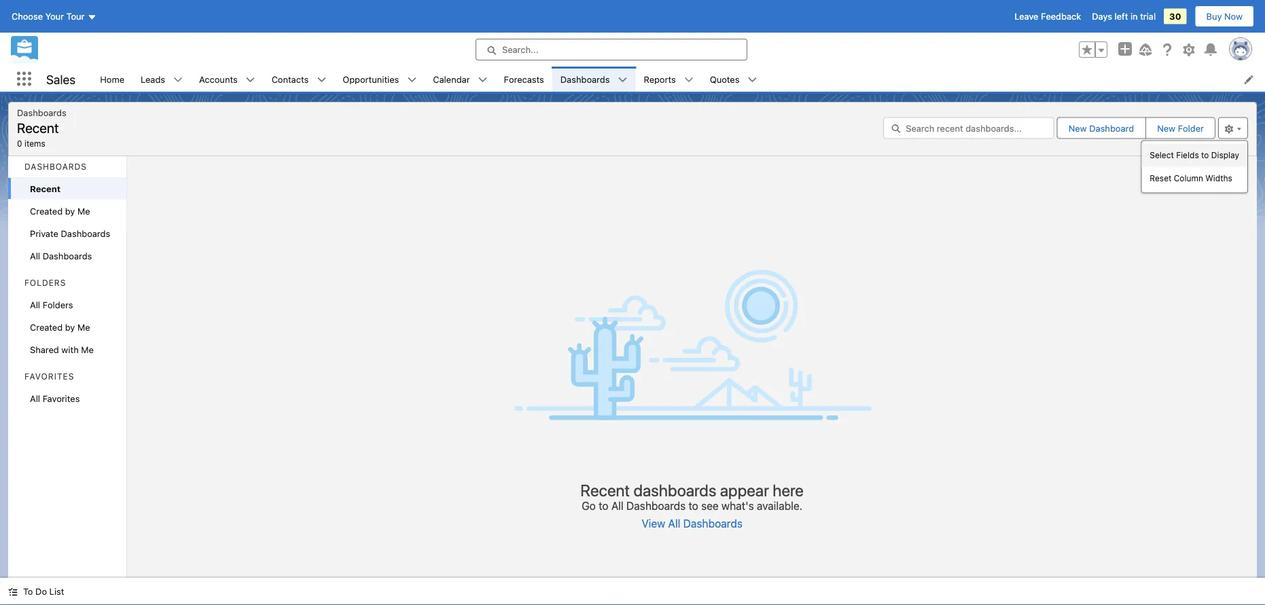 Task type: vqa. For each thing, say whether or not it's contained in the screenshot.
bottommost Owner
no



Task type: locate. For each thing, give the bounding box(es) containing it.
text default image down search... button
[[618, 75, 628, 85]]

text default image
[[173, 75, 183, 85], [317, 75, 326, 85], [407, 75, 417, 85], [478, 75, 488, 85], [618, 75, 628, 85], [748, 75, 757, 85]]

1 vertical spatial by
[[65, 322, 75, 332]]

text default image right leads on the left
[[173, 75, 183, 85]]

1 vertical spatial folders
[[43, 300, 73, 310]]

1 created by me link from the top
[[8, 200, 127, 222]]

text default image inside to do list button
[[8, 588, 18, 597]]

new left "folder"
[[1158, 123, 1176, 133]]

by up private dashboards
[[65, 206, 75, 216]]

3 text default image from the left
[[407, 75, 417, 85]]

0 vertical spatial me
[[77, 206, 90, 216]]

30
[[1170, 11, 1182, 21]]

created by me down recent link
[[30, 206, 90, 216]]

left
[[1115, 11, 1129, 21]]

see
[[702, 500, 719, 513]]

2 text default image from the left
[[317, 75, 326, 85]]

2 by from the top
[[65, 322, 75, 332]]

1 horizontal spatial to
[[689, 500, 699, 513]]

dashboards inside "list item"
[[561, 74, 610, 84]]

text default image right contacts
[[317, 75, 326, 85]]

new inside new folder button
[[1158, 123, 1176, 133]]

all down private
[[30, 251, 40, 261]]

me for with
[[77, 322, 90, 332]]

text default image left 'calendar'
[[407, 75, 417, 85]]

folders inside 'link'
[[43, 300, 73, 310]]

all inside all dashboards link
[[30, 251, 40, 261]]

with
[[61, 345, 79, 355]]

dashboard
[[1090, 123, 1135, 133]]

all
[[30, 251, 40, 261], [30, 300, 40, 310], [30, 394, 40, 404], [612, 500, 624, 513], [668, 517, 681, 530]]

all up shared
[[30, 300, 40, 310]]

me right the with
[[81, 345, 94, 355]]

text default image right the quotes
[[748, 75, 757, 85]]

shared with me
[[30, 345, 94, 355]]

all for all favorites
[[30, 394, 40, 404]]

all dashboards link
[[8, 245, 127, 267]]

created for private
[[30, 206, 63, 216]]

2 created by me from the top
[[30, 322, 90, 332]]

list containing home
[[92, 67, 1266, 92]]

0 vertical spatial by
[[65, 206, 75, 216]]

reset column widths link
[[1142, 167, 1248, 190]]

your
[[45, 11, 64, 21]]

2 created by me link from the top
[[8, 316, 127, 338]]

all down shared
[[30, 394, 40, 404]]

dashboards up recent link
[[24, 162, 87, 172]]

0 vertical spatial recent
[[17, 120, 59, 136]]

created by me
[[30, 206, 90, 216], [30, 322, 90, 332]]

quotes link
[[702, 67, 748, 92]]

select
[[1150, 151, 1174, 160]]

select fields to display
[[1150, 151, 1240, 160]]

1 vertical spatial created by me
[[30, 322, 90, 332]]

text default image right reports
[[684, 75, 694, 85]]

to
[[23, 587, 33, 597]]

all favorites
[[30, 394, 80, 404]]

created by me link for dashboards
[[8, 200, 127, 222]]

accounts
[[199, 74, 238, 84]]

me up the with
[[77, 322, 90, 332]]

new left dashboard
[[1069, 123, 1087, 133]]

home link
[[92, 67, 133, 92]]

favorites down shared with me
[[43, 394, 80, 404]]

1 vertical spatial created
[[30, 322, 63, 332]]

to right go
[[599, 500, 609, 513]]

all inside all favorites link
[[30, 394, 40, 404]]

created by me for with
[[30, 322, 90, 332]]

text default image
[[246, 75, 255, 85], [684, 75, 694, 85], [8, 588, 18, 597]]

0 horizontal spatial new
[[1069, 123, 1087, 133]]

2 created from the top
[[30, 322, 63, 332]]

1 created from the top
[[30, 206, 63, 216]]

dashboards recent 0 items
[[17, 107, 66, 148]]

recent for recent dashboards appear here go to all dashboards to see what's available. view all dashboards
[[581, 481, 630, 500]]

favorites
[[24, 372, 74, 382], [43, 394, 80, 404]]

1 vertical spatial me
[[77, 322, 90, 332]]

dashboards
[[561, 74, 610, 84], [17, 107, 66, 118], [24, 162, 87, 172], [61, 228, 110, 239], [43, 251, 92, 261], [627, 500, 686, 513], [683, 517, 743, 530]]

text default image inside "reports" list item
[[684, 75, 694, 85]]

created by me link for with
[[8, 316, 127, 338]]

2 vertical spatial recent
[[581, 481, 630, 500]]

2 new from the left
[[1158, 123, 1176, 133]]

new inside new dashboard button
[[1069, 123, 1087, 133]]

1 by from the top
[[65, 206, 75, 216]]

column
[[1174, 174, 1204, 183]]

menu
[[1142, 144, 1248, 190]]

shared with me link
[[8, 338, 127, 361]]

all for all folders
[[30, 300, 40, 310]]

folders up shared with me
[[43, 300, 73, 310]]

to right fields
[[1202, 151, 1209, 160]]

1 created by me from the top
[[30, 206, 90, 216]]

in
[[1131, 11, 1138, 21]]

1 text default image from the left
[[173, 75, 183, 85]]

text default image inside accounts list item
[[246, 75, 255, 85]]

by up the with
[[65, 322, 75, 332]]

text default image for calendar
[[478, 75, 488, 85]]

me up private dashboards
[[77, 206, 90, 216]]

text default image right 'calendar'
[[478, 75, 488, 85]]

buy now
[[1207, 11, 1243, 21]]

new folder
[[1158, 123, 1204, 133]]

choose
[[12, 11, 43, 21]]

text default image right accounts
[[246, 75, 255, 85]]

created up private
[[30, 206, 63, 216]]

text default image inside leads list item
[[173, 75, 183, 85]]

dashboards down search... button
[[561, 74, 610, 84]]

1 vertical spatial favorites
[[43, 394, 80, 404]]

calendar link
[[425, 67, 478, 92]]

1 vertical spatial recent
[[30, 184, 61, 194]]

created by me up shared with me
[[30, 322, 90, 332]]

list
[[49, 587, 64, 597]]

opportunities list item
[[335, 67, 425, 92]]

leads
[[141, 74, 165, 84]]

leave feedback link
[[1015, 11, 1082, 21]]

0 horizontal spatial text default image
[[8, 588, 18, 597]]

text default image for contacts
[[317, 75, 326, 85]]

text default image inside calendar 'list item'
[[478, 75, 488, 85]]

created by me link up the with
[[8, 316, 127, 338]]

quotes list item
[[702, 67, 766, 92]]

created
[[30, 206, 63, 216], [30, 322, 63, 332]]

accounts list item
[[191, 67, 263, 92]]

private dashboards link
[[8, 222, 127, 245]]

0 vertical spatial created by me link
[[8, 200, 127, 222]]

created by me link up private dashboards
[[8, 200, 127, 222]]

leave feedback
[[1015, 11, 1082, 21]]

text default image inside quotes list item
[[748, 75, 757, 85]]

me
[[77, 206, 90, 216], [77, 322, 90, 332], [81, 345, 94, 355]]

by
[[65, 206, 75, 216], [65, 322, 75, 332]]

all folders link
[[8, 294, 127, 316]]

text default image inside dashboards "list item"
[[618, 75, 628, 85]]

contacts
[[272, 74, 309, 84]]

2 horizontal spatial to
[[1202, 151, 1209, 160]]

group
[[1079, 41, 1108, 58]]

dashboards down private dashboards link
[[43, 251, 92, 261]]

leave
[[1015, 11, 1039, 21]]

sales
[[46, 72, 76, 86]]

1 horizontal spatial new
[[1158, 123, 1176, 133]]

calendar list item
[[425, 67, 496, 92]]

to do list button
[[0, 578, 72, 606]]

list
[[92, 67, 1266, 92]]

0 vertical spatial created
[[30, 206, 63, 216]]

recent inside recent dashboards appear here go to all dashboards to see what's available. view all dashboards
[[581, 481, 630, 500]]

days
[[1092, 11, 1113, 21]]

1 new from the left
[[1069, 123, 1087, 133]]

folders
[[24, 278, 66, 288], [43, 300, 73, 310]]

home
[[100, 74, 124, 84]]

to
[[1202, 151, 1209, 160], [599, 500, 609, 513], [689, 500, 699, 513]]

Search recent dashboards... text field
[[884, 117, 1055, 139]]

text default image for opportunities
[[407, 75, 417, 85]]

all inside all folders 'link'
[[30, 300, 40, 310]]

reset
[[1150, 174, 1172, 183]]

1 horizontal spatial text default image
[[246, 75, 255, 85]]

all dashboards
[[30, 251, 92, 261]]

4 text default image from the left
[[478, 75, 488, 85]]

shared
[[30, 345, 59, 355]]

text default image left to
[[8, 588, 18, 597]]

forecasts
[[504, 74, 544, 84]]

new dashboard
[[1069, 123, 1135, 133]]

tour
[[66, 11, 85, 21]]

6 text default image from the left
[[748, 75, 757, 85]]

to left see
[[689, 500, 699, 513]]

0 vertical spatial created by me
[[30, 206, 90, 216]]

text default image inside the "contacts" "list item"
[[317, 75, 326, 85]]

all for all dashboards
[[30, 251, 40, 261]]

2 horizontal spatial text default image
[[684, 75, 694, 85]]

0
[[17, 139, 22, 148]]

choose your tour button
[[11, 5, 98, 27]]

created up shared
[[30, 322, 63, 332]]

folders up "all folders"
[[24, 278, 66, 288]]

1 vertical spatial created by me link
[[8, 316, 127, 338]]

text default image inside opportunities list item
[[407, 75, 417, 85]]

new
[[1069, 123, 1087, 133], [1158, 123, 1176, 133]]

opportunities
[[343, 74, 399, 84]]

recent
[[17, 120, 59, 136], [30, 184, 61, 194], [581, 481, 630, 500]]

5 text default image from the left
[[618, 75, 628, 85]]

me for dashboards
[[77, 206, 90, 216]]

appear
[[720, 481, 769, 500]]

favorites up all favorites
[[24, 372, 74, 382]]

recent dashboards appear here go to all dashboards to see what's available. view all dashboards
[[581, 481, 804, 530]]



Task type: describe. For each thing, give the bounding box(es) containing it.
folder
[[1178, 123, 1204, 133]]

buy
[[1207, 11, 1222, 21]]

search...
[[502, 45, 539, 55]]

opportunities link
[[335, 67, 407, 92]]

contacts list item
[[263, 67, 335, 92]]

reports
[[644, 74, 676, 84]]

available.
[[757, 500, 803, 513]]

recent inside dashboards recent 0 items
[[17, 120, 59, 136]]

calendar
[[433, 74, 470, 84]]

text default image for quotes
[[748, 75, 757, 85]]

menu containing select fields to display
[[1142, 144, 1248, 190]]

what's
[[722, 500, 754, 513]]

0 horizontal spatial to
[[599, 500, 609, 513]]

feedback
[[1041, 11, 1082, 21]]

new folder button
[[1146, 117, 1216, 139]]

dashboards up view in the bottom of the page
[[627, 500, 686, 513]]

all right go
[[612, 500, 624, 513]]

items
[[24, 139, 45, 148]]

leads list item
[[133, 67, 191, 92]]

created by me for dashboards
[[30, 206, 90, 216]]

select fields to display link
[[1142, 144, 1248, 167]]

all right view in the bottom of the page
[[668, 517, 681, 530]]

here
[[773, 481, 804, 500]]

buy now button
[[1195, 5, 1255, 27]]

new for new dashboard
[[1069, 123, 1087, 133]]

choose your tour
[[12, 11, 85, 21]]

dashboards down see
[[683, 517, 743, 530]]

0 vertical spatial favorites
[[24, 372, 74, 382]]

do
[[35, 587, 47, 597]]

reports link
[[636, 67, 684, 92]]

recent for recent
[[30, 184, 61, 194]]

dashboards up items on the left
[[17, 107, 66, 118]]

search... button
[[476, 39, 748, 60]]

dashboards
[[634, 481, 717, 500]]

contacts link
[[263, 67, 317, 92]]

text default image for dashboards
[[618, 75, 628, 85]]

widths
[[1206, 174, 1233, 183]]

days left in trial
[[1092, 11, 1156, 21]]

private dashboards
[[30, 228, 110, 239]]

private
[[30, 228, 58, 239]]

text default image for reports
[[684, 75, 694, 85]]

new dashboard button
[[1058, 118, 1145, 138]]

quotes
[[710, 74, 740, 84]]

now
[[1225, 11, 1243, 21]]

all favorites link
[[8, 387, 127, 410]]

dashboards list item
[[552, 67, 636, 92]]

view
[[642, 517, 666, 530]]

new for new folder
[[1158, 123, 1176, 133]]

2 vertical spatial me
[[81, 345, 94, 355]]

0 vertical spatial folders
[[24, 278, 66, 288]]

reports list item
[[636, 67, 702, 92]]

text default image for accounts
[[246, 75, 255, 85]]

forecasts link
[[496, 67, 552, 92]]

all folders
[[30, 300, 73, 310]]

dashboards link
[[552, 67, 618, 92]]

created for shared
[[30, 322, 63, 332]]

accounts link
[[191, 67, 246, 92]]

recent link
[[8, 177, 127, 200]]

display
[[1212, 151, 1240, 160]]

to do list
[[23, 587, 64, 597]]

by for all folders
[[65, 322, 75, 332]]

reset column widths
[[1150, 174, 1233, 183]]

dashboards up all dashboards link
[[61, 228, 110, 239]]

by for recent
[[65, 206, 75, 216]]

view all dashboards button
[[641, 513, 744, 535]]

text default image for leads
[[173, 75, 183, 85]]

to inside 'link'
[[1202, 151, 1209, 160]]

trial
[[1141, 11, 1156, 21]]

fields
[[1177, 151, 1199, 160]]

leads link
[[133, 67, 173, 92]]

go
[[582, 500, 596, 513]]



